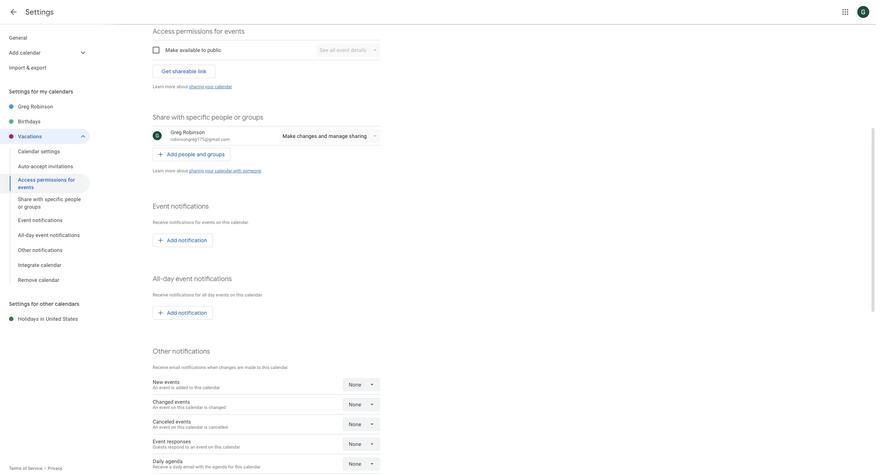 Task type: vqa. For each thing, say whether or not it's contained in the screenshot.


Task type: locate. For each thing, give the bounding box(es) containing it.
share with specific people or groups
[[153, 113, 263, 122], [18, 197, 81, 210]]

calendar inside daily agenda receive a daily email with the agenda for this calendar
[[243, 465, 261, 470]]

0 vertical spatial specific
[[186, 113, 210, 122]]

0 vertical spatial an
[[153, 386, 158, 391]]

to right made
[[257, 365, 261, 371]]

1 more from the top
[[165, 84, 175, 89]]

on inside changed events an event on this calendar is changed
[[171, 405, 176, 411]]

receive notifications for events on this calendar.
[[153, 220, 249, 225]]

add notification down all
[[167, 310, 207, 317]]

1 horizontal spatial robinson
[[183, 130, 205, 136]]

people left and
[[178, 151, 195, 158]]

permissions down the auto-accept invitations
[[37, 177, 67, 183]]

0 horizontal spatial access
[[18, 177, 36, 183]]

sharing down link
[[189, 84, 204, 89]]

on inside canceled events an event on this calendar is cancelled
[[171, 425, 176, 430]]

0 vertical spatial share
[[153, 113, 170, 122]]

day
[[26, 232, 34, 238], [163, 275, 174, 284], [208, 293, 215, 298]]

to right added
[[189, 386, 193, 391]]

1 vertical spatial email
[[183, 465, 194, 470]]

1 vertical spatial day
[[163, 275, 174, 284]]

1 add notification button from the top
[[153, 232, 213, 250]]

event up changed
[[159, 386, 170, 391]]

0 horizontal spatial share
[[18, 197, 32, 203]]

events inside new events an event is added to this calendar
[[164, 380, 180, 386]]

0 vertical spatial all-day event notifications
[[18, 232, 80, 238]]

1 vertical spatial event
[[18, 217, 31, 223]]

1 vertical spatial share with specific people or groups
[[18, 197, 81, 210]]

0 vertical spatial other notifications
[[18, 247, 63, 253]]

people
[[212, 113, 233, 122], [178, 151, 195, 158], [65, 197, 81, 203]]

permissions
[[176, 27, 213, 36], [37, 177, 67, 183]]

0 vertical spatial permissions
[[176, 27, 213, 36]]

holidays in united states link
[[18, 312, 90, 327]]

0 horizontal spatial share with specific people or groups
[[18, 197, 81, 210]]

is inside changed events an event on this calendar is changed
[[204, 405, 208, 411]]

an
[[190, 445, 195, 450]]

is
[[171, 386, 175, 391], [204, 405, 208, 411], [204, 425, 208, 430]]

other up new
[[153, 348, 171, 356]]

event up the receive notifications for all day events on this calendar.
[[176, 275, 193, 284]]

1 vertical spatial your
[[205, 168, 214, 174]]

settings
[[25, 7, 54, 17], [9, 88, 30, 95], [9, 301, 30, 308]]

specific
[[186, 113, 210, 122], [45, 197, 63, 203]]

0 vertical spatial other
[[18, 247, 31, 253]]

notification
[[178, 237, 207, 244], [178, 310, 207, 317]]

greg robinson tree item
[[0, 99, 90, 114]]

other notifications up new events an event is added to this calendar
[[153, 348, 210, 356]]

1 vertical spatial other notifications
[[153, 348, 210, 356]]

0 horizontal spatial email
[[169, 365, 180, 371]]

permissions inside access permissions for events
[[37, 177, 67, 183]]

1 vertical spatial sharing
[[189, 168, 204, 174]]

1 vertical spatial more
[[165, 168, 175, 174]]

1 vertical spatial specific
[[45, 197, 63, 203]]

1 horizontal spatial agenda
[[212, 465, 227, 470]]

all-day event notifications inside settings for my calendars "tree"
[[18, 232, 80, 238]]

1 vertical spatial groups
[[207, 151, 225, 158]]

remove
[[18, 277, 37, 283]]

add notification down receive notifications for events on this calendar.
[[167, 237, 207, 244]]

changes
[[219, 365, 236, 371]]

2 horizontal spatial people
[[212, 113, 233, 122]]

calendar inside canceled events an event on this calendar is cancelled
[[186, 425, 203, 430]]

0 vertical spatial learn
[[153, 84, 164, 89]]

0 vertical spatial notification
[[178, 237, 207, 244]]

0 vertical spatial is
[[171, 386, 175, 391]]

0 vertical spatial day
[[26, 232, 34, 238]]

tree
[[0, 30, 90, 75]]

1 vertical spatial is
[[204, 405, 208, 411]]

learn down 'add people and groups' button
[[153, 168, 164, 174]]

2 more from the top
[[165, 168, 175, 174]]

all-day event notifications up all
[[153, 275, 232, 284]]

people inside group
[[65, 197, 81, 203]]

people inside button
[[178, 151, 195, 158]]

is left cancelled
[[204, 425, 208, 430]]

other
[[18, 247, 31, 253], [153, 348, 171, 356]]

add notification for day
[[167, 310, 207, 317]]

0 vertical spatial calendars
[[49, 88, 73, 95]]

0 vertical spatial sharing
[[189, 84, 204, 89]]

about
[[177, 84, 188, 89], [177, 168, 188, 174]]

add notification for notifications
[[167, 237, 207, 244]]

add for notifications add notification button
[[167, 237, 177, 244]]

2 add notification button from the top
[[153, 304, 213, 322]]

specific down invitations
[[45, 197, 63, 203]]

on
[[216, 220, 221, 225], [230, 293, 235, 298], [171, 405, 176, 411], [171, 425, 176, 430], [208, 445, 213, 450]]

1 vertical spatial greg
[[171, 130, 182, 136]]

access up make
[[153, 27, 175, 36]]

add notification button for notifications
[[153, 232, 213, 250]]

events inside access permissions for events
[[18, 185, 34, 191]]

4 receive from the top
[[153, 465, 168, 470]]

1 vertical spatial other
[[153, 348, 171, 356]]

1 vertical spatial add notification
[[167, 310, 207, 317]]

1 vertical spatial access
[[18, 177, 36, 183]]

1 horizontal spatial groups
[[207, 151, 225, 158]]

more down 'add people and groups' button
[[165, 168, 175, 174]]

1 vertical spatial add notification button
[[153, 304, 213, 322]]

settings up greg robinson
[[9, 88, 30, 95]]

an up changed
[[153, 386, 158, 391]]

agenda
[[165, 459, 183, 465], [212, 465, 227, 470]]

0 vertical spatial add notification button
[[153, 232, 213, 250]]

your for sharing your calendar
[[205, 84, 214, 89]]

sharing down add people and groups
[[189, 168, 204, 174]]

0 horizontal spatial other notifications
[[18, 247, 63, 253]]

access
[[153, 27, 175, 36], [18, 177, 36, 183]]

1 horizontal spatial other notifications
[[153, 348, 210, 356]]

2 your from the top
[[205, 168, 214, 174]]

2 about from the top
[[177, 168, 188, 174]]

1 learn from the top
[[153, 84, 164, 89]]

event inside canceled events an event on this calendar is cancelled
[[159, 425, 170, 430]]

add notification button down all
[[153, 304, 213, 322]]

0 horizontal spatial specific
[[45, 197, 63, 203]]

an
[[153, 386, 158, 391], [153, 405, 158, 411], [153, 425, 158, 430]]

an inside new events an event is added to this calendar
[[153, 386, 158, 391]]

1 vertical spatial event notifications
[[18, 217, 63, 223]]

1 horizontal spatial event notifications
[[153, 203, 209, 211]]

0 horizontal spatial or
[[18, 204, 23, 210]]

1 sharing from the top
[[189, 84, 204, 89]]

robinson inside tree item
[[31, 104, 53, 110]]

0 horizontal spatial other
[[18, 247, 31, 253]]

0 horizontal spatial all-
[[18, 232, 26, 238]]

2 horizontal spatial groups
[[242, 113, 263, 122]]

receive inside daily agenda receive a daily email with the agenda for this calendar
[[153, 465, 168, 470]]

this inside changed events an event on this calendar is changed
[[177, 405, 185, 411]]

1 vertical spatial all-
[[153, 275, 163, 284]]

1 horizontal spatial permissions
[[176, 27, 213, 36]]

2 sharing from the top
[[189, 168, 204, 174]]

to left an
[[185, 445, 189, 450]]

canceled events an event on this calendar is cancelled
[[153, 419, 228, 430]]

other
[[40, 301, 54, 308]]

1 about from the top
[[177, 84, 188, 89]]

calendars up states
[[55, 301, 79, 308]]

robinson inside greg robinson robinsongreg175@gmail.com
[[183, 130, 205, 136]]

all-day event notifications up integrate calendar
[[18, 232, 80, 238]]

1 horizontal spatial or
[[234, 113, 241, 122]]

with left 'someone'
[[233, 168, 242, 174]]

0 vertical spatial about
[[177, 84, 188, 89]]

1 horizontal spatial email
[[183, 465, 194, 470]]

access permissions for events up make available to public
[[153, 27, 245, 36]]

3 receive from the top
[[153, 365, 168, 371]]

1 vertical spatial or
[[18, 204, 23, 210]]

events inside changed events an event on this calendar is changed
[[175, 399, 190, 405]]

1 an from the top
[[153, 386, 158, 391]]

event up canceled
[[159, 405, 170, 411]]

2 learn from the top
[[153, 168, 164, 174]]

changed
[[153, 399, 173, 405]]

2 vertical spatial an
[[153, 425, 158, 430]]

access permissions for events down the auto-accept invitations
[[18, 177, 75, 191]]

integrate calendar
[[18, 262, 61, 268]]

an up "guests"
[[153, 425, 158, 430]]

2 vertical spatial calendar.
[[271, 365, 289, 371]]

added
[[176, 386, 188, 391]]

greg inside tree item
[[18, 104, 29, 110]]

event inside event responses guests respond to an event on this calendar
[[153, 439, 166, 445]]

learn
[[153, 84, 164, 89], [153, 168, 164, 174]]

settings for settings
[[25, 7, 54, 17]]

notification down all
[[178, 310, 207, 317]]

0 vertical spatial groups
[[242, 113, 263, 122]]

add inside tree
[[9, 50, 19, 56]]

calendar inside new events an event is added to this calendar
[[203, 386, 220, 391]]

email
[[169, 365, 180, 371], [183, 465, 194, 470]]

the
[[205, 465, 211, 470]]

calendar settings
[[18, 149, 60, 155]]

other notifications up integrate calendar
[[18, 247, 63, 253]]

0 vertical spatial robinson
[[31, 104, 53, 110]]

notification down receive notifications for events on this calendar.
[[178, 237, 207, 244]]

1 horizontal spatial people
[[178, 151, 195, 158]]

calendar inside event responses guests respond to an event on this calendar
[[223, 445, 240, 450]]

learn for learn more about sharing your calendar with someone
[[153, 168, 164, 174]]

add notification button down receive notifications for events on this calendar.
[[153, 232, 213, 250]]

made
[[245, 365, 256, 371]]

changed events an event on this calendar is changed
[[153, 399, 226, 411]]

share with specific people or groups up greg robinson robinsongreg175@gmail.com
[[153, 113, 263, 122]]

0 horizontal spatial day
[[26, 232, 34, 238]]

greg inside greg robinson robinsongreg175@gmail.com
[[171, 130, 182, 136]]

or
[[234, 113, 241, 122], [18, 204, 23, 210]]

email up new events an event is added to this calendar
[[169, 365, 180, 371]]

an for new events
[[153, 386, 158, 391]]

add
[[9, 50, 19, 56], [167, 151, 177, 158], [167, 237, 177, 244], [167, 310, 177, 317]]

make
[[165, 47, 178, 53]]

other up the "integrate"
[[18, 247, 31, 253]]

None field
[[343, 378, 380, 392], [343, 398, 380, 412], [343, 418, 380, 432], [343, 438, 380, 451], [343, 458, 380, 471], [343, 378, 380, 392], [343, 398, 380, 412], [343, 418, 380, 432], [343, 438, 380, 451], [343, 458, 380, 471]]

add calendar
[[9, 50, 41, 56]]

2 vertical spatial is
[[204, 425, 208, 430]]

1 your from the top
[[205, 84, 214, 89]]

all-day event notifications
[[18, 232, 80, 238], [153, 275, 232, 284]]

your down link
[[205, 84, 214, 89]]

0 vertical spatial access
[[153, 27, 175, 36]]

receive for other
[[153, 365, 168, 371]]

1 horizontal spatial all-
[[153, 275, 163, 284]]

for
[[214, 27, 223, 36], [31, 88, 38, 95], [68, 177, 75, 183], [195, 220, 201, 225], [195, 293, 201, 298], [31, 301, 38, 308], [228, 465, 234, 470]]

people down invitations
[[65, 197, 81, 203]]

access down auto-
[[18, 177, 36, 183]]

event notifications
[[153, 203, 209, 211], [18, 217, 63, 223]]

events
[[224, 27, 245, 36], [18, 185, 34, 191], [202, 220, 215, 225], [216, 293, 229, 298], [164, 380, 180, 386], [175, 399, 190, 405], [176, 419, 191, 425]]

robinsongreg175@gmail.com
[[171, 137, 230, 142]]

is left changed
[[204, 405, 208, 411]]

0 vertical spatial people
[[212, 113, 233, 122]]

about down get shareable link
[[177, 84, 188, 89]]

for inside access permissions for events
[[68, 177, 75, 183]]

agenda down 'respond'
[[165, 459, 183, 465]]

an inside canceled events an event on this calendar is cancelled
[[153, 425, 158, 430]]

your down and
[[205, 168, 214, 174]]

learn down get
[[153, 84, 164, 89]]

privacy
[[48, 466, 62, 472]]

1 vertical spatial calendars
[[55, 301, 79, 308]]

receive for all-
[[153, 293, 168, 298]]

1 notification from the top
[[178, 237, 207, 244]]

0 vertical spatial greg
[[18, 104, 29, 110]]

calendars
[[49, 88, 73, 95], [55, 301, 79, 308]]

about for sharing your calendar
[[177, 84, 188, 89]]

specific up greg robinson robinsongreg175@gmail.com
[[186, 113, 210, 122]]

tree containing general
[[0, 30, 90, 75]]

your
[[205, 84, 214, 89], [205, 168, 214, 174]]

robinson down settings for my calendars
[[31, 104, 53, 110]]

1 horizontal spatial other
[[153, 348, 171, 356]]

import & export
[[9, 65, 46, 71]]

event up 'responses' in the bottom of the page
[[159, 425, 170, 430]]

your for sharing your calendar with someone
[[205, 168, 214, 174]]

other inside group
[[18, 247, 31, 253]]

2 vertical spatial people
[[65, 197, 81, 203]]

an up canceled
[[153, 405, 158, 411]]

about down 'add people and groups' button
[[177, 168, 188, 174]]

other notifications
[[18, 247, 63, 253], [153, 348, 210, 356]]

notifications
[[171, 203, 209, 211], [33, 217, 63, 223], [169, 220, 194, 225], [50, 232, 80, 238], [32, 247, 63, 253], [194, 275, 232, 284], [169, 293, 194, 298], [172, 348, 210, 356], [181, 365, 206, 371]]

is for canceled events
[[204, 425, 208, 430]]

sharing your calendar with someone link
[[189, 168, 261, 174]]

share inside settings for my calendars "tree"
[[18, 197, 32, 203]]

integrate
[[18, 262, 39, 268]]

0 horizontal spatial access permissions for events
[[18, 177, 75, 191]]

3 an from the top
[[153, 425, 158, 430]]

2 receive from the top
[[153, 293, 168, 298]]

0 vertical spatial your
[[205, 84, 214, 89]]

0 vertical spatial or
[[234, 113, 241, 122]]

1 horizontal spatial greg
[[171, 130, 182, 136]]

2 horizontal spatial day
[[208, 293, 215, 298]]

1 horizontal spatial access permissions for events
[[153, 27, 245, 36]]

people up greg robinson robinsongreg175@gmail.com
[[212, 113, 233, 122]]

calendar inside tree
[[20, 50, 41, 56]]

terms of service – privacy
[[9, 466, 62, 472]]

1 add notification from the top
[[167, 237, 207, 244]]

2 vertical spatial groups
[[24, 204, 41, 210]]

2 notification from the top
[[178, 310, 207, 317]]

calendars right "my"
[[49, 88, 73, 95]]

1 horizontal spatial share
[[153, 113, 170, 122]]

1 vertical spatial people
[[178, 151, 195, 158]]

1 vertical spatial robinson
[[183, 130, 205, 136]]

is inside canceled events an event on this calendar is cancelled
[[204, 425, 208, 430]]

robinson
[[31, 104, 53, 110], [183, 130, 205, 136]]

0 horizontal spatial people
[[65, 197, 81, 203]]

email right daily
[[183, 465, 194, 470]]

are
[[237, 365, 243, 371]]

more down get
[[165, 84, 175, 89]]

1 vertical spatial calendar.
[[245, 293, 263, 298]]

0 vertical spatial event notifications
[[153, 203, 209, 211]]

1 vertical spatial an
[[153, 405, 158, 411]]

an inside changed events an event on this calendar is changed
[[153, 405, 158, 411]]

cancelled
[[209, 425, 228, 430]]

2 an from the top
[[153, 405, 158, 411]]

with down accept
[[33, 197, 43, 203]]

0 vertical spatial share with specific people or groups
[[153, 113, 263, 122]]

settings right go back icon
[[25, 7, 54, 17]]

calendar.
[[231, 220, 249, 225], [245, 293, 263, 298], [271, 365, 289, 371]]

receive for event
[[153, 220, 168, 225]]

with left the
[[195, 465, 204, 470]]

event inside changed events an event on this calendar is changed
[[159, 405, 170, 411]]

greg up 'robinsongreg175@gmail.com'
[[171, 130, 182, 136]]

birthdays tree item
[[0, 114, 90, 129]]

permissions up make available to public
[[176, 27, 213, 36]]

event right an
[[196, 445, 207, 450]]

holidays in united states tree item
[[0, 312, 90, 327]]

in
[[40, 316, 44, 322]]

agenda right the
[[212, 465, 227, 470]]

2 vertical spatial settings
[[9, 301, 30, 308]]

0 vertical spatial more
[[165, 84, 175, 89]]

event
[[36, 232, 49, 238], [176, 275, 193, 284], [159, 386, 170, 391], [159, 405, 170, 411], [159, 425, 170, 430], [196, 445, 207, 450]]

calendar inside changed events an event on this calendar is changed
[[186, 405, 203, 411]]

1 vertical spatial notification
[[178, 310, 207, 317]]

access permissions for events
[[153, 27, 245, 36], [18, 177, 75, 191]]

2 add notification from the top
[[167, 310, 207, 317]]

this inside daily agenda receive a daily email with the agenda for this calendar
[[235, 465, 242, 470]]

receive notifications for all day events on this calendar.
[[153, 293, 263, 298]]

calendar
[[20, 50, 41, 56], [215, 84, 232, 89], [215, 168, 232, 174], [41, 262, 61, 268], [39, 277, 59, 283], [203, 386, 220, 391], [186, 405, 203, 411], [186, 425, 203, 430], [223, 445, 240, 450], [243, 465, 261, 470]]

this
[[222, 220, 230, 225], [236, 293, 244, 298], [262, 365, 269, 371], [194, 386, 202, 391], [177, 405, 185, 411], [177, 425, 185, 430], [214, 445, 222, 450], [235, 465, 242, 470]]

share with specific people or groups down the auto-accept invitations
[[18, 197, 81, 210]]

0 vertical spatial add notification
[[167, 237, 207, 244]]

1 vertical spatial about
[[177, 168, 188, 174]]

groups
[[242, 113, 263, 122], [207, 151, 225, 158], [24, 204, 41, 210]]

0 vertical spatial all-
[[18, 232, 26, 238]]

with
[[172, 113, 185, 122], [233, 168, 242, 174], [33, 197, 43, 203], [195, 465, 204, 470]]

specific inside settings for my calendars "tree"
[[45, 197, 63, 203]]

learn more about sharing your calendar with someone
[[153, 168, 261, 174]]

settings up holidays
[[9, 301, 30, 308]]

more for learn more about sharing your calendar with someone
[[165, 168, 175, 174]]

add for 'add people and groups' button
[[167, 151, 177, 158]]

sharing for sharing your calendar with someone
[[189, 168, 204, 174]]

add people and groups
[[167, 151, 225, 158]]

sharing
[[189, 84, 204, 89], [189, 168, 204, 174]]

auto-accept invitations
[[18, 164, 73, 170]]

receive
[[153, 220, 168, 225], [153, 293, 168, 298], [153, 365, 168, 371], [153, 465, 168, 470]]

is left added
[[171, 386, 175, 391]]

greg up birthdays
[[18, 104, 29, 110]]

group
[[0, 144, 90, 288]]

1 vertical spatial permissions
[[37, 177, 67, 183]]

event up integrate calendar
[[36, 232, 49, 238]]

1 vertical spatial learn
[[153, 168, 164, 174]]

0 horizontal spatial permissions
[[37, 177, 67, 183]]

1 receive from the top
[[153, 220, 168, 225]]

robinson up 'robinsongreg175@gmail.com'
[[183, 130, 205, 136]]

to
[[201, 47, 206, 53], [257, 365, 261, 371], [189, 386, 193, 391], [185, 445, 189, 450]]



Task type: describe. For each thing, give the bounding box(es) containing it.
go back image
[[9, 7, 18, 16]]

accept
[[31, 164, 47, 170]]

&
[[26, 65, 30, 71]]

on for changed
[[171, 405, 176, 411]]

sharing your calendar link
[[189, 84, 232, 89]]

learn more about sharing your calendar
[[153, 84, 232, 89]]

receive email notifications when changes are made to this calendar.
[[153, 365, 289, 371]]

with inside daily agenda receive a daily email with the agenda for this calendar
[[195, 465, 204, 470]]

this inside event responses guests respond to an event on this calendar
[[214, 445, 222, 450]]

this inside new events an event is added to this calendar
[[194, 386, 202, 391]]

all
[[202, 293, 207, 298]]

access inside access permissions for events
[[18, 177, 36, 183]]

other notifications inside group
[[18, 247, 63, 253]]

get shareable link button
[[153, 63, 215, 80]]

settings for my calendars
[[9, 88, 73, 95]]

states
[[63, 316, 78, 322]]

about for sharing your calendar with someone
[[177, 168, 188, 174]]

sharing for sharing your calendar
[[189, 84, 204, 89]]

0 vertical spatial email
[[169, 365, 180, 371]]

privacy link
[[48, 466, 62, 472]]

add notification button for day
[[153, 304, 213, 322]]

event inside settings for my calendars "tree"
[[36, 232, 49, 238]]

greg for greg robinson robinsongreg175@gmail.com
[[171, 130, 182, 136]]

event notifications inside settings for my calendars "tree"
[[18, 217, 63, 223]]

service
[[28, 466, 43, 472]]

add for add notification button related to day
[[167, 310, 177, 317]]

vacations tree item
[[0, 129, 90, 144]]

more for learn more about sharing your calendar
[[165, 84, 175, 89]]

daily agenda receive a daily email with the agenda for this calendar
[[153, 459, 261, 470]]

vacations link
[[18, 129, 76, 144]]

1 horizontal spatial share with specific people or groups
[[153, 113, 263, 122]]

invitations
[[48, 164, 73, 170]]

holidays in united states
[[18, 316, 78, 322]]

2 vertical spatial day
[[208, 293, 215, 298]]

a
[[169, 465, 172, 470]]

event responses guests respond to an event on this calendar
[[153, 439, 240, 450]]

respond
[[168, 445, 184, 450]]

united
[[46, 316, 61, 322]]

daily
[[173, 465, 182, 470]]

link
[[198, 68, 207, 75]]

access permissions for events inside settings for my calendars "tree"
[[18, 177, 75, 191]]

remove calendar
[[18, 277, 59, 283]]

1 horizontal spatial day
[[163, 275, 174, 284]]

notification for day
[[178, 310, 207, 317]]

is inside new events an event is added to this calendar
[[171, 386, 175, 391]]

get shareable link
[[162, 68, 207, 75]]

canceled
[[153, 419, 174, 425]]

settings for settings for other calendars
[[9, 301, 30, 308]]

greg robinson robinsongreg175@gmail.com
[[171, 130, 230, 142]]

settings for other calendars
[[9, 301, 79, 308]]

import
[[9, 65, 25, 71]]

get
[[162, 68, 171, 75]]

vacations
[[18, 134, 42, 140]]

make available to public
[[165, 47, 221, 53]]

event inside event responses guests respond to an event on this calendar
[[196, 445, 207, 450]]

learn for learn more about sharing your calendar
[[153, 84, 164, 89]]

group containing calendar settings
[[0, 144, 90, 288]]

add people and groups button
[[153, 146, 231, 164]]

1 vertical spatial all-day event notifications
[[153, 275, 232, 284]]

to inside new events an event is added to this calendar
[[189, 386, 193, 391]]

terms
[[9, 466, 22, 472]]

an for changed events
[[153, 405, 158, 411]]

0 horizontal spatial agenda
[[165, 459, 183, 465]]

event inside settings for my calendars "tree"
[[18, 217, 31, 223]]

1 horizontal spatial access
[[153, 27, 175, 36]]

public
[[207, 47, 221, 53]]

robinson for greg robinson robinsongreg175@gmail.com
[[183, 130, 205, 136]]

an for canceled events
[[153, 425, 158, 430]]

for inside daily agenda receive a daily email with the agenda for this calendar
[[228, 465, 234, 470]]

on for receive
[[216, 220, 221, 225]]

export
[[31, 65, 46, 71]]

settings
[[41, 149, 60, 155]]

auto-
[[18, 164, 31, 170]]

general
[[9, 35, 27, 41]]

0 vertical spatial event
[[153, 203, 170, 211]]

day inside group
[[26, 232, 34, 238]]

changed
[[209, 405, 226, 411]]

share with specific people or groups inside group
[[18, 197, 81, 210]]

of
[[23, 466, 27, 472]]

when
[[207, 365, 218, 371]]

to inside event responses guests respond to an event on this calendar
[[185, 445, 189, 450]]

someone
[[243, 168, 261, 174]]

all- inside settings for my calendars "tree"
[[18, 232, 26, 238]]

on for canceled
[[171, 425, 176, 430]]

my
[[40, 88, 47, 95]]

new events an event is added to this calendar
[[153, 380, 220, 391]]

birthdays link
[[18, 114, 90, 129]]

or inside "tree"
[[18, 204, 23, 210]]

greg robinson
[[18, 104, 53, 110]]

this inside canceled events an event on this calendar is cancelled
[[177, 425, 185, 430]]

holidays
[[18, 316, 39, 322]]

terms of service link
[[9, 466, 43, 472]]

greg for greg robinson
[[18, 104, 29, 110]]

groups inside group
[[24, 204, 41, 210]]

new
[[153, 380, 163, 386]]

with inside share with specific people or groups
[[33, 197, 43, 203]]

email inside daily agenda receive a daily email with the agenda for this calendar
[[183, 465, 194, 470]]

calendar
[[18, 149, 39, 155]]

birthdays
[[18, 119, 41, 125]]

events inside canceled events an event on this calendar is cancelled
[[176, 419, 191, 425]]

settings for my calendars tree
[[0, 99, 90, 288]]

notification for notifications
[[178, 237, 207, 244]]

guests
[[153, 445, 167, 450]]

0 vertical spatial access permissions for events
[[153, 27, 245, 36]]

–
[[44, 466, 47, 472]]

shareable
[[172, 68, 197, 75]]

settings for settings for my calendars
[[9, 88, 30, 95]]

settings heading
[[25, 7, 54, 17]]

calendars for settings for other calendars
[[55, 301, 79, 308]]

available
[[180, 47, 200, 53]]

to left public
[[201, 47, 206, 53]]

daily
[[153, 459, 164, 465]]

0 vertical spatial calendar.
[[231, 220, 249, 225]]

groups inside button
[[207, 151, 225, 158]]

1 horizontal spatial specific
[[186, 113, 210, 122]]

with up greg robinson robinsongreg175@gmail.com
[[172, 113, 185, 122]]

and
[[197, 151, 206, 158]]

robinson for greg robinson
[[31, 104, 53, 110]]

calendars for settings for my calendars
[[49, 88, 73, 95]]

responses
[[167, 439, 191, 445]]

event inside new events an event is added to this calendar
[[159, 386, 170, 391]]

is for changed events
[[204, 405, 208, 411]]

on inside event responses guests respond to an event on this calendar
[[208, 445, 213, 450]]



